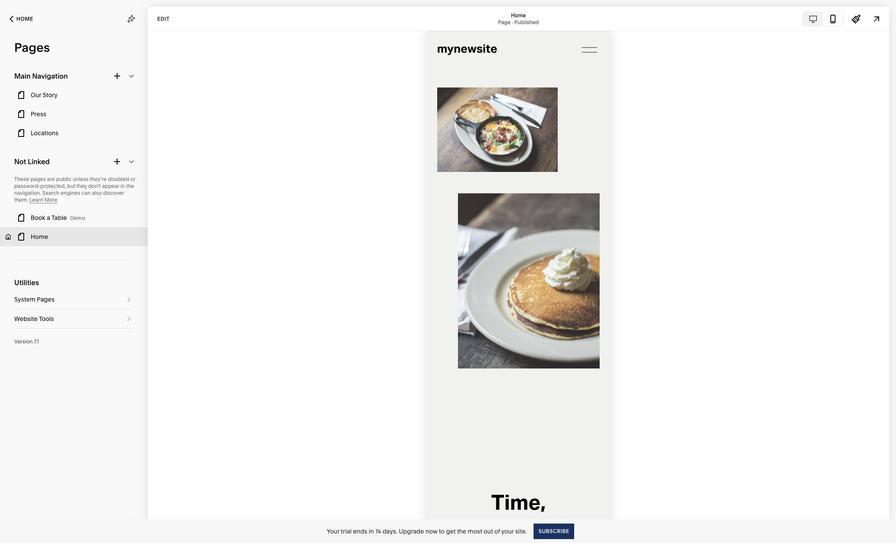 Task type: vqa. For each thing, say whether or not it's contained in the screenshot.
Week To Date Date
no



Task type: locate. For each thing, give the bounding box(es) containing it.
in down disabled
[[121, 183, 125, 189]]

unless
[[73, 176, 89, 182]]

site.
[[515, 527, 527, 535]]

pages up main navigation
[[14, 40, 50, 55]]

engines
[[61, 190, 80, 196]]

or
[[130, 176, 135, 182]]

1 home button from the top
[[0, 10, 43, 29]]

home inside "home page · published"
[[511, 12, 526, 18]]

home page · published
[[498, 12, 539, 25]]

2 home button from the top
[[0, 227, 148, 246]]

page
[[498, 19, 511, 25]]

don't
[[88, 183, 101, 189]]

pages up tools in the bottom left of the page
[[37, 296, 54, 303]]

locations button
[[0, 124, 148, 143]]

ends
[[353, 527, 367, 535]]

main navigation
[[14, 72, 68, 80]]

public
[[56, 176, 71, 182]]

navigation
[[32, 72, 68, 80]]

7.1
[[34, 338, 39, 345]]

table
[[51, 214, 67, 222]]

not
[[14, 157, 26, 166]]

0 vertical spatial the
[[126, 183, 134, 189]]

these
[[14, 176, 29, 182]]

in left 14
[[369, 527, 374, 535]]

most
[[468, 527, 482, 535]]

1 vertical spatial in
[[369, 527, 374, 535]]

1 horizontal spatial in
[[369, 527, 374, 535]]

out
[[484, 527, 493, 535]]

1 vertical spatial pages
[[37, 296, 54, 303]]

learn more
[[29, 197, 57, 203]]

but
[[67, 183, 75, 189]]

website tools
[[14, 315, 54, 323]]

1 horizontal spatial the
[[457, 527, 466, 535]]

of
[[494, 527, 500, 535]]

press button
[[0, 105, 148, 124]]

edit
[[157, 15, 170, 22]]

not linked
[[14, 157, 50, 166]]

now
[[426, 527, 438, 535]]

tab list
[[803, 12, 843, 26]]

the down or at the top of the page
[[126, 183, 134, 189]]

the right get
[[457, 527, 466, 535]]

our story button
[[0, 86, 148, 105]]

are
[[47, 176, 55, 182]]

home
[[511, 12, 526, 18], [16, 16, 33, 22], [31, 233, 48, 241]]

home button
[[0, 10, 43, 29], [0, 227, 148, 246]]

0 horizontal spatial the
[[126, 183, 134, 189]]

navigation.
[[14, 190, 41, 196]]

your trial ends in 14 days. upgrade now to get the most out of your site.
[[327, 527, 527, 535]]

the inside these pages are public unless they're disabled or password-protected, but they don't appear in the navigation. search engines can also discover them.
[[126, 183, 134, 189]]

version
[[14, 338, 33, 345]]

1 vertical spatial the
[[457, 527, 466, 535]]

website
[[14, 315, 38, 323]]

website tools button
[[14, 309, 134, 328]]

also
[[92, 190, 102, 196]]

them.
[[14, 197, 28, 203]]

1 vertical spatial home button
[[0, 227, 148, 246]]

0 vertical spatial pages
[[14, 40, 50, 55]]

pages inside button
[[37, 296, 54, 303]]

upgrade
[[399, 527, 424, 535]]

in
[[121, 183, 125, 189], [369, 527, 374, 535]]

days.
[[383, 527, 397, 535]]

the
[[126, 183, 134, 189], [457, 527, 466, 535]]

tools
[[39, 315, 54, 323]]

0 vertical spatial home button
[[0, 10, 43, 29]]

0 horizontal spatial in
[[121, 183, 125, 189]]

demo
[[70, 215, 85, 221]]

locations
[[31, 129, 58, 137]]

pages
[[14, 40, 50, 55], [37, 296, 54, 303]]

0 vertical spatial in
[[121, 183, 125, 189]]



Task type: describe. For each thing, give the bounding box(es) containing it.
·
[[512, 19, 513, 25]]

published
[[514, 19, 539, 25]]

our
[[31, 91, 41, 99]]

learn
[[29, 197, 43, 203]]

pages
[[30, 176, 46, 182]]

they
[[76, 183, 87, 189]]

edit button
[[152, 11, 175, 27]]

your
[[327, 527, 340, 535]]

appear
[[102, 183, 119, 189]]

press
[[31, 110, 46, 118]]

system pages
[[14, 296, 54, 303]]

a
[[47, 214, 50, 222]]

story
[[43, 91, 58, 99]]

learn more link
[[29, 197, 57, 204]]

these pages are public unless they're disabled or password-protected, but they don't appear in the navigation. search engines can also discover them.
[[14, 176, 135, 203]]

get
[[446, 527, 456, 535]]

discover
[[103, 190, 124, 196]]

main
[[14, 72, 31, 80]]

your
[[501, 527, 514, 535]]

can
[[82, 190, 91, 196]]

subscribe
[[539, 528, 569, 534]]

search
[[42, 190, 59, 196]]

they're
[[90, 176, 107, 182]]

linked
[[28, 157, 50, 166]]

system
[[14, 296, 35, 303]]

disabled
[[108, 176, 129, 182]]

14
[[375, 527, 381, 535]]

in inside these pages are public unless they're disabled or password-protected, but they don't appear in the navigation. search engines can also discover them.
[[121, 183, 125, 189]]

to
[[439, 527, 445, 535]]

subscribe button
[[534, 524, 574, 539]]

system pages button
[[14, 290, 134, 309]]

book a table demo
[[31, 214, 85, 222]]

book
[[31, 214, 45, 222]]

add a new page to the "main navigation" group image
[[112, 71, 122, 81]]

version 7.1
[[14, 338, 39, 345]]

password-
[[14, 183, 40, 189]]

protected,
[[40, 183, 66, 189]]

trial
[[341, 527, 352, 535]]

more
[[45, 197, 57, 203]]

utilities
[[14, 278, 39, 287]]

our story
[[31, 91, 58, 99]]

add a new page to the "not linked" navigation group image
[[112, 157, 122, 166]]



